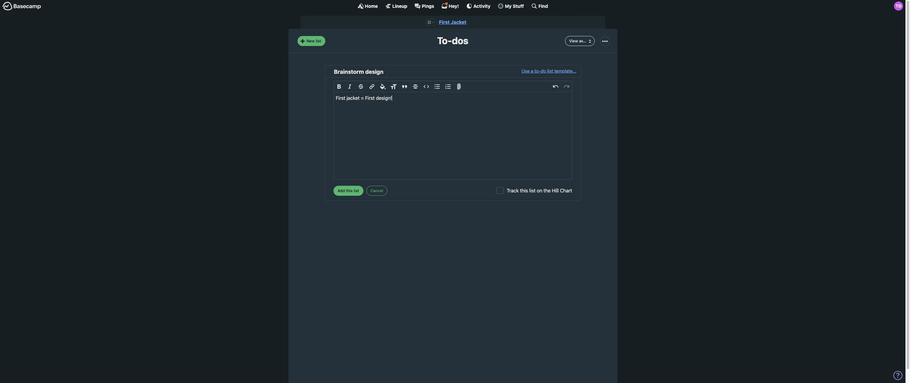 Task type: vqa. For each thing, say whether or not it's contained in the screenshot.
they're
no



Task type: locate. For each thing, give the bounding box(es) containing it.
design!
[[376, 95, 392, 101]]

new list
[[307, 38, 321, 43]]

first
[[439, 19, 450, 25], [336, 95, 346, 101], [365, 95, 375, 101]]

=
[[361, 95, 364, 101]]

on
[[537, 188, 543, 193]]

2 horizontal spatial first
[[439, 19, 450, 25]]

use a to-do list template... link
[[522, 68, 577, 76]]

list
[[316, 38, 321, 43], [548, 68, 554, 74], [530, 188, 536, 193]]

list right new at the left
[[316, 38, 321, 43]]

2 horizontal spatial list
[[548, 68, 554, 74]]

home link
[[358, 3, 378, 9]]

Name this list… text field
[[334, 68, 522, 76]]

hill chart
[[552, 188, 573, 193]]

track
[[507, 188, 519, 193]]

first jacket link
[[439, 19, 467, 25]]

my stuff
[[505, 3, 524, 9]]

1 horizontal spatial first
[[365, 95, 375, 101]]

first for first jacket = first design!
[[336, 95, 346, 101]]

pings button
[[415, 3, 435, 9]]

view
[[570, 38, 579, 43]]

first for first jacket
[[439, 19, 450, 25]]

switch accounts image
[[2, 2, 41, 11]]

as…
[[580, 38, 587, 43]]

None submit
[[334, 186, 364, 196]]

cancel
[[371, 188, 383, 193]]

new list link
[[298, 36, 326, 46]]

to-dos
[[438, 35, 469, 46]]

1 vertical spatial list
[[548, 68, 554, 74]]

activity
[[474, 3, 491, 9]]

track this list on the hill chart
[[507, 188, 573, 193]]

list right do
[[548, 68, 554, 74]]

my stuff button
[[498, 3, 524, 9]]

0 vertical spatial list
[[316, 38, 321, 43]]

dos
[[452, 35, 469, 46]]

view as… button
[[565, 36, 595, 46]]

0 horizontal spatial first
[[336, 95, 346, 101]]

new
[[307, 38, 315, 43]]

list left on
[[530, 188, 536, 193]]

view as…
[[570, 38, 587, 43]]

first jacket
[[439, 19, 467, 25]]

pings
[[422, 3, 435, 9]]

2 vertical spatial list
[[530, 188, 536, 193]]



Task type: describe. For each thing, give the bounding box(es) containing it.
to-
[[535, 68, 541, 74]]

cancel button
[[367, 186, 388, 196]]

1 horizontal spatial list
[[530, 188, 536, 193]]

To-do list description: Add extra details or attach a file text field
[[334, 92, 572, 180]]

template...
[[555, 68, 577, 74]]

use a to-do list template...
[[522, 68, 577, 74]]

main element
[[0, 0, 906, 12]]

find button
[[532, 3, 548, 9]]

first jacket = first design!
[[336, 95, 392, 101]]

use
[[522, 68, 530, 74]]

lineup link
[[385, 3, 408, 9]]

tyler black image
[[895, 2, 904, 11]]

activity link
[[467, 3, 491, 9]]

my
[[505, 3, 512, 9]]

a
[[531, 68, 534, 74]]

do
[[541, 68, 547, 74]]

this
[[521, 188, 528, 193]]

lineup
[[393, 3, 408, 9]]

to-
[[438, 35, 452, 46]]

home
[[365, 3, 378, 9]]

hey! button
[[442, 2, 459, 9]]

hey!
[[449, 3, 459, 9]]

the
[[544, 188, 551, 193]]

0 horizontal spatial list
[[316, 38, 321, 43]]

jacket
[[451, 19, 467, 25]]

jacket
[[347, 95, 360, 101]]

stuff
[[513, 3, 524, 9]]

find
[[539, 3, 548, 9]]



